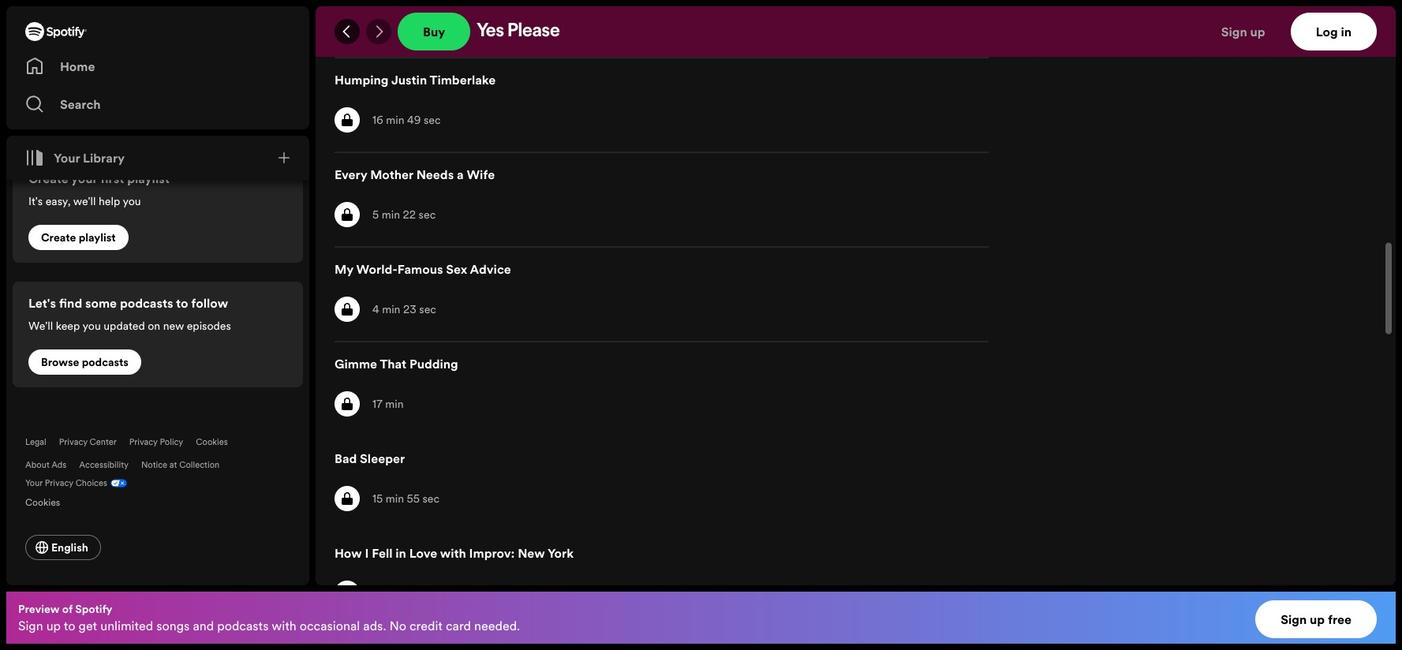 Task type: vqa. For each thing, say whether or not it's contained in the screenshot.
sec
yes



Task type: describe. For each thing, give the bounding box(es) containing it.
main element
[[6, 6, 309, 586]]

min right 15
[[386, 491, 404, 507]]

min for pudding
[[385, 396, 404, 412]]

create playlist
[[41, 230, 116, 246]]

at
[[170, 459, 177, 471]]

podcasts inside let's find some podcasts to follow we'll keep you updated on new episodes
[[120, 294, 173, 312]]

fell
[[372, 545, 393, 562]]

search link
[[25, 88, 291, 120]]

sign up
[[1222, 23, 1266, 40]]

sec right 20 on the left top
[[426, 17, 443, 33]]

1 vertical spatial cookies
[[25, 496, 60, 509]]

up inside preview of spotify sign up to get unlimited songs and podcasts with occasional ads. no credit card needed.
[[46, 617, 61, 635]]

20
[[373, 17, 386, 33]]

to inside let's find some podcasts to follow we'll keep you updated on new episodes
[[176, 294, 188, 312]]

wife
[[467, 166, 495, 183]]

needed.
[[474, 617, 520, 635]]

it's
[[28, 193, 43, 209]]

collection
[[179, 459, 220, 471]]

go forward image
[[373, 25, 385, 38]]

sign up free button
[[1256, 601, 1378, 639]]

in inside "log in" button
[[1342, 23, 1352, 40]]

of
[[62, 602, 73, 617]]

top bar and user menu element
[[316, 6, 1396, 57]]

privacy center
[[59, 437, 117, 448]]

humping justin timberlake
[[335, 71, 496, 88]]

min for famous
[[382, 302, 401, 317]]

sec for needs
[[419, 207, 436, 223]]

to inside preview of spotify sign up to get unlimited songs and podcasts with occasional ads. no credit card needed.
[[64, 617, 75, 635]]

5
[[373, 207, 379, 223]]

playlist inside create your first playlist it's easy, we'll help you
[[127, 170, 170, 187]]

english
[[51, 540, 88, 556]]

15
[[373, 491, 383, 507]]

legal link
[[25, 437, 46, 448]]

mother
[[370, 166, 414, 183]]

notice at collection
[[141, 459, 220, 471]]

your library button
[[19, 142, 131, 174]]

your library
[[54, 149, 125, 167]]

how i fell in love with improv: new york
[[335, 545, 574, 562]]

english button
[[25, 535, 101, 560]]

legal
[[25, 437, 46, 448]]

needs
[[417, 166, 454, 183]]

let's
[[28, 294, 56, 312]]

browse podcasts link
[[28, 350, 141, 375]]

card
[[446, 617, 471, 635]]

and
[[193, 617, 214, 635]]

privacy for privacy policy
[[129, 437, 158, 448]]

every
[[335, 166, 367, 183]]

your for your library
[[54, 149, 80, 167]]

easy,
[[46, 193, 71, 209]]

podcasts inside preview of spotify sign up to get unlimited songs and podcasts with occasional ads. no credit card needed.
[[217, 617, 269, 635]]

advice
[[470, 261, 511, 278]]

please
[[508, 22, 560, 41]]

california consumer privacy act (ccpa) opt-out icon image
[[107, 478, 127, 493]]

preview
[[18, 602, 60, 617]]

browse
[[41, 354, 79, 370]]

49
[[407, 112, 421, 128]]

a
[[457, 166, 464, 183]]

new
[[163, 318, 184, 334]]

preview of spotify sign up to get unlimited songs and podcasts with occasional ads. no credit card needed.
[[18, 602, 520, 635]]

credit
[[410, 617, 443, 635]]

22 for 20 min 22 sec
[[410, 17, 423, 33]]

yes please
[[477, 22, 560, 41]]

buy button
[[398, 13, 471, 51]]

you for first
[[123, 193, 141, 209]]

go back image
[[341, 25, 354, 38]]

ads
[[51, 459, 67, 471]]

york
[[548, 545, 574, 562]]

policy
[[160, 437, 183, 448]]

accessibility link
[[79, 459, 129, 471]]

privacy center link
[[59, 437, 117, 448]]

min for needs
[[382, 207, 400, 223]]

songs
[[156, 617, 190, 635]]

55
[[407, 491, 420, 507]]

famous
[[398, 261, 443, 278]]

your privacy choices
[[25, 478, 107, 489]]

episodes
[[187, 318, 231, 334]]

sign for sign up free
[[1281, 611, 1307, 628]]

20 min 22 sec
[[373, 17, 443, 33]]

home link
[[25, 51, 291, 82]]

updated
[[104, 318, 145, 334]]

let's find some podcasts to follow we'll keep you updated on new episodes
[[28, 294, 231, 334]]



Task type: locate. For each thing, give the bounding box(es) containing it.
min right "17"
[[385, 396, 404, 412]]

love
[[409, 545, 438, 562]]

keep
[[56, 318, 80, 334]]

0 vertical spatial you
[[123, 193, 141, 209]]

sex
[[446, 261, 468, 278]]

with left occasional
[[272, 617, 297, 635]]

min right 4
[[382, 302, 401, 317]]

16
[[373, 112, 383, 128]]

log
[[1316, 23, 1339, 40]]

cookies link up collection
[[196, 437, 228, 448]]

1 vertical spatial to
[[64, 617, 75, 635]]

cookies link down your privacy choices
[[25, 493, 73, 510]]

justin
[[391, 71, 427, 88]]

22 right 5
[[403, 207, 416, 223]]

5 min 22 sec
[[373, 207, 436, 223]]

every mother needs a wife
[[335, 166, 495, 183]]

0 horizontal spatial sign
[[18, 617, 43, 635]]

2 horizontal spatial up
[[1310, 611, 1326, 628]]

privacy policy link
[[129, 437, 183, 448]]

up left log
[[1251, 23, 1266, 40]]

privacy down ads at the left of page
[[45, 478, 73, 489]]

0 horizontal spatial cookies link
[[25, 493, 73, 510]]

gimme that pudding
[[335, 355, 458, 373]]

privacy up ads at the left of page
[[59, 437, 87, 448]]

privacy for privacy center
[[59, 437, 87, 448]]

home
[[60, 58, 95, 75]]

0 horizontal spatial up
[[46, 617, 61, 635]]

1 vertical spatial in
[[396, 545, 406, 562]]

22
[[410, 17, 423, 33], [403, 207, 416, 223]]

bad sleeper
[[335, 450, 405, 467]]

gimme
[[335, 355, 377, 373]]

0 vertical spatial your
[[54, 149, 80, 167]]

my
[[335, 261, 353, 278]]

create up easy,
[[28, 170, 68, 187]]

0 vertical spatial with
[[440, 545, 466, 562]]

sec down needs
[[419, 207, 436, 223]]

4 min 23 sec
[[373, 302, 436, 317]]

with inside preview of spotify sign up to get unlimited songs and podcasts with occasional ads. no credit card needed.
[[272, 617, 297, 635]]

22 for 5 min 22 sec
[[403, 207, 416, 223]]

my world-famous sex advice
[[335, 261, 511, 278]]

you right help at the left of page
[[123, 193, 141, 209]]

sign inside preview of spotify sign up to get unlimited songs and podcasts with occasional ads. no credit card needed.
[[18, 617, 43, 635]]

sec for timberlake
[[424, 112, 441, 128]]

min right 16
[[386, 112, 405, 128]]

0 horizontal spatial your
[[25, 478, 43, 489]]

log in
[[1316, 23, 1352, 40]]

with right love
[[440, 545, 466, 562]]

17 min
[[373, 396, 404, 412]]

0 vertical spatial create
[[28, 170, 68, 187]]

22 right 20 on the left top
[[410, 17, 423, 33]]

create for playlist
[[41, 230, 76, 246]]

1 vertical spatial playlist
[[79, 230, 116, 246]]

on
[[148, 318, 160, 334]]

your privacy choices button
[[25, 478, 107, 489]]

that
[[380, 355, 407, 373]]

cookies link
[[196, 437, 228, 448], [25, 493, 73, 510]]

with
[[440, 545, 466, 562], [272, 617, 297, 635]]

0 vertical spatial 22
[[410, 17, 423, 33]]

unlimited
[[100, 617, 153, 635]]

timberlake
[[430, 71, 496, 88]]

0 horizontal spatial to
[[64, 617, 75, 635]]

i
[[365, 545, 369, 562]]

notice
[[141, 459, 167, 471]]

up inside the top bar and user menu "element"
[[1251, 23, 1266, 40]]

buy
[[423, 23, 445, 40]]

0 vertical spatial cookies link
[[196, 437, 228, 448]]

library
[[83, 149, 125, 167]]

sign up free
[[1281, 611, 1352, 628]]

spotify image
[[25, 22, 87, 41]]

0 vertical spatial to
[[176, 294, 188, 312]]

privacy up notice
[[129, 437, 158, 448]]

2 vertical spatial podcasts
[[217, 617, 269, 635]]

about ads
[[25, 459, 67, 471]]

0 horizontal spatial in
[[396, 545, 406, 562]]

sign inside sign up free button
[[1281, 611, 1307, 628]]

playlist down help at the left of page
[[79, 230, 116, 246]]

1 vertical spatial cookies link
[[25, 493, 73, 510]]

playlist right first
[[127, 170, 170, 187]]

1 horizontal spatial in
[[1342, 23, 1352, 40]]

23
[[403, 302, 417, 317]]

your down about
[[25, 478, 43, 489]]

world-
[[356, 261, 398, 278]]

sign for sign up
[[1222, 23, 1248, 40]]

podcasts up on
[[120, 294, 173, 312]]

16 min 49 sec
[[373, 112, 441, 128]]

17
[[373, 396, 383, 412]]

2 horizontal spatial sign
[[1281, 611, 1307, 628]]

create down easy,
[[41, 230, 76, 246]]

create your first playlist it's easy, we'll help you
[[28, 170, 170, 209]]

no
[[390, 617, 406, 635]]

0 horizontal spatial playlist
[[79, 230, 116, 246]]

free
[[1328, 611, 1352, 628]]

0 horizontal spatial cookies
[[25, 496, 60, 509]]

1 vertical spatial you
[[82, 318, 101, 334]]

1 vertical spatial your
[[25, 478, 43, 489]]

in right fell
[[396, 545, 406, 562]]

create inside create your first playlist it's easy, we'll help you
[[28, 170, 68, 187]]

1 vertical spatial 22
[[403, 207, 416, 223]]

playlist inside button
[[79, 230, 116, 246]]

up for sign up free
[[1310, 611, 1326, 628]]

occasional
[[300, 617, 360, 635]]

first
[[100, 170, 124, 187]]

up left of
[[46, 617, 61, 635]]

sec right 23
[[419, 302, 436, 317]]

create playlist button
[[28, 225, 128, 250]]

sleeper
[[360, 450, 405, 467]]

0 vertical spatial playlist
[[127, 170, 170, 187]]

to left get
[[64, 617, 75, 635]]

about
[[25, 459, 49, 471]]

sec for famous
[[419, 302, 436, 317]]

1 horizontal spatial playlist
[[127, 170, 170, 187]]

cookies up collection
[[196, 437, 228, 448]]

improv:
[[469, 545, 515, 562]]

1 vertical spatial with
[[272, 617, 297, 635]]

your
[[71, 170, 97, 187]]

privacy policy
[[129, 437, 183, 448]]

new
[[518, 545, 545, 562]]

sign up button
[[1215, 13, 1291, 51]]

browse podcasts
[[41, 354, 129, 370]]

about ads link
[[25, 459, 67, 471]]

1 horizontal spatial cookies link
[[196, 437, 228, 448]]

sec
[[426, 17, 443, 33], [424, 112, 441, 128], [419, 207, 436, 223], [419, 302, 436, 317], [423, 491, 440, 507]]

1 horizontal spatial cookies
[[196, 437, 228, 448]]

1 horizontal spatial your
[[54, 149, 80, 167]]

1 vertical spatial podcasts
[[82, 354, 129, 370]]

create for your
[[28, 170, 68, 187]]

cookies down your privacy choices
[[25, 496, 60, 509]]

your inside button
[[54, 149, 80, 167]]

search
[[60, 96, 101, 113]]

sec right 55
[[423, 491, 440, 507]]

min right 20 on the left top
[[389, 17, 408, 33]]

1 vertical spatial create
[[41, 230, 76, 246]]

0 horizontal spatial with
[[272, 617, 297, 635]]

you inside let's find some podcasts to follow we'll keep you updated on new episodes
[[82, 318, 101, 334]]

1 horizontal spatial sign
[[1222, 23, 1248, 40]]

in right log
[[1342, 23, 1352, 40]]

you for some
[[82, 318, 101, 334]]

0 vertical spatial podcasts
[[120, 294, 173, 312]]

min right 5
[[382, 207, 400, 223]]

your for your privacy choices
[[25, 478, 43, 489]]

log in button
[[1291, 13, 1378, 51]]

up left free
[[1310, 611, 1326, 628]]

bad
[[335, 450, 357, 467]]

yes
[[477, 22, 504, 41]]

to
[[176, 294, 188, 312], [64, 617, 75, 635]]

podcasts
[[120, 294, 173, 312], [82, 354, 129, 370], [217, 617, 269, 635]]

you inside create your first playlist it's easy, we'll help you
[[123, 193, 141, 209]]

0 vertical spatial cookies
[[196, 437, 228, 448]]

center
[[90, 437, 117, 448]]

4
[[373, 302, 379, 317]]

1 horizontal spatial you
[[123, 193, 141, 209]]

help
[[99, 193, 120, 209]]

1 horizontal spatial with
[[440, 545, 466, 562]]

0 horizontal spatial you
[[82, 318, 101, 334]]

sec right 49
[[424, 112, 441, 128]]

0 vertical spatial in
[[1342, 23, 1352, 40]]

how
[[335, 545, 362, 562]]

find
[[59, 294, 82, 312]]

choices
[[76, 478, 107, 489]]

you right keep
[[82, 318, 101, 334]]

min for timberlake
[[386, 112, 405, 128]]

we'll
[[28, 318, 53, 334]]

up for sign up
[[1251, 23, 1266, 40]]

podcasts down updated
[[82, 354, 129, 370]]

in
[[1342, 23, 1352, 40], [396, 545, 406, 562]]

to up the new
[[176, 294, 188, 312]]

1 horizontal spatial to
[[176, 294, 188, 312]]

1 horizontal spatial up
[[1251, 23, 1266, 40]]

podcasts right and
[[217, 617, 269, 635]]

create inside create playlist button
[[41, 230, 76, 246]]

your up your
[[54, 149, 80, 167]]

sign inside sign up button
[[1222, 23, 1248, 40]]

spotify
[[75, 602, 112, 617]]



